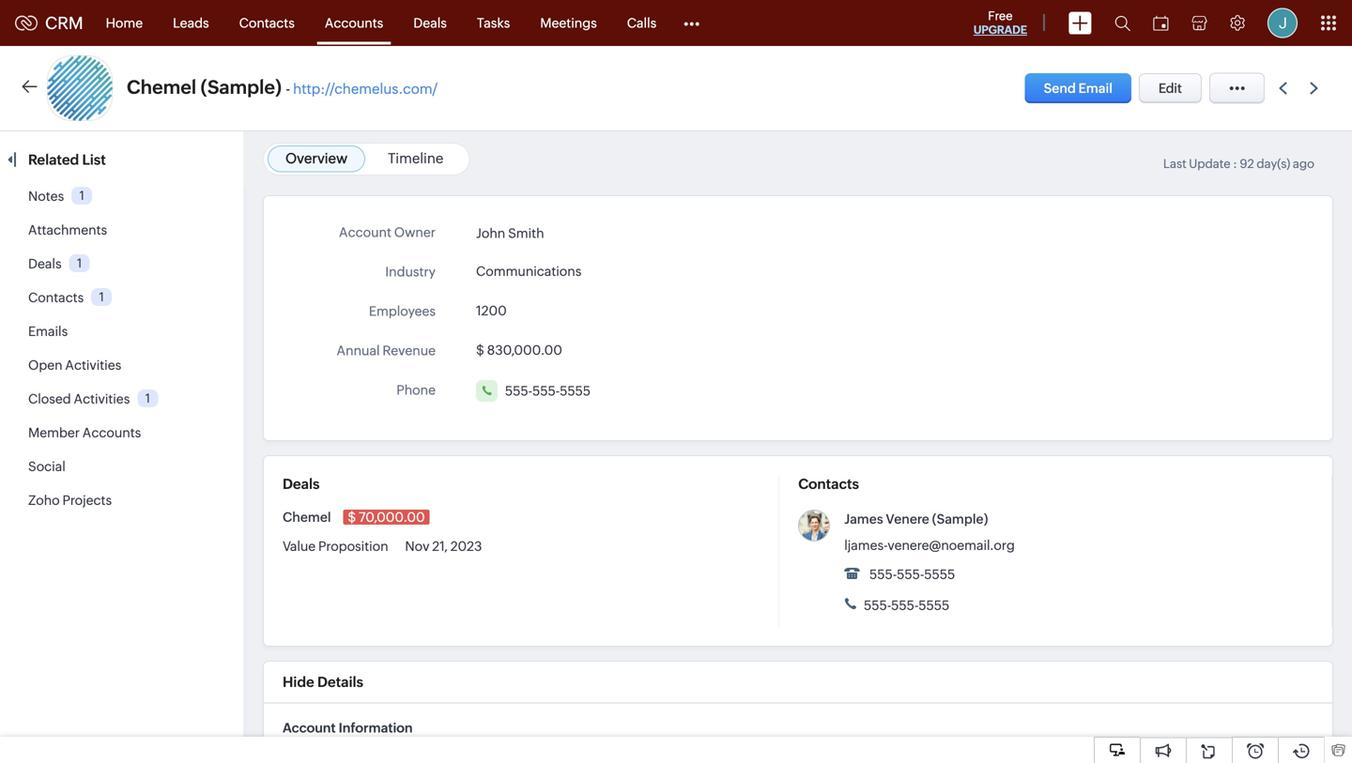 Task type: vqa. For each thing, say whether or not it's contained in the screenshot.


Task type: locate. For each thing, give the bounding box(es) containing it.
overview link
[[286, 150, 348, 167]]

calls link
[[612, 0, 672, 46]]

open activities
[[28, 358, 121, 373]]

nov
[[405, 539, 430, 554]]

search element
[[1104, 0, 1142, 46]]

70,000.00
[[359, 510, 425, 525]]

closed activities link
[[28, 392, 130, 407]]

1 vertical spatial accounts
[[82, 425, 141, 440]]

21,
[[432, 539, 448, 554]]

account owner
[[339, 225, 436, 240]]

1 up open activities
[[99, 290, 104, 304]]

notes link
[[28, 189, 64, 204]]

0 horizontal spatial deals
[[28, 256, 62, 271]]

industry
[[385, 264, 436, 279]]

1 down attachments
[[77, 256, 82, 270]]

0 horizontal spatial (sample)
[[201, 77, 282, 98]]

meetings
[[540, 15, 597, 31]]

chemel for chemel (sample) - http://chemelus.com/
[[127, 77, 196, 98]]

1 horizontal spatial accounts
[[325, 15, 383, 31]]

1 vertical spatial activities
[[74, 392, 130, 407]]

1 vertical spatial chemel
[[283, 510, 334, 525]]

timeline link
[[388, 150, 444, 167]]

member accounts
[[28, 425, 141, 440]]

contacts
[[239, 15, 295, 31], [28, 290, 84, 305], [798, 476, 859, 493]]

1 for closed activities
[[145, 391, 150, 406]]

leads
[[173, 15, 209, 31]]

$
[[476, 343, 484, 358], [348, 510, 356, 525]]

hide details link
[[283, 674, 363, 691]]

2 horizontal spatial contacts
[[798, 476, 859, 493]]

1 horizontal spatial account
[[339, 225, 392, 240]]

activities
[[65, 358, 121, 373], [74, 392, 130, 407]]

0 vertical spatial $
[[476, 343, 484, 358]]

social link
[[28, 459, 66, 474]]

http://chemelus.com/ link
[[293, 81, 438, 97]]

james venere (sample) link
[[845, 512, 988, 527]]

account down hide
[[283, 721, 336, 736]]

chemel
[[127, 77, 196, 98], [283, 510, 334, 525]]

crm
[[45, 13, 83, 33]]

0 vertical spatial contacts link
[[224, 0, 310, 46]]

update
[[1189, 157, 1231, 171]]

search image
[[1115, 15, 1131, 31]]

5555
[[560, 384, 591, 399], [924, 567, 955, 582], [919, 598, 950, 613]]

communications
[[476, 264, 582, 279]]

last
[[1164, 157, 1187, 171]]

chemel link
[[283, 510, 334, 525]]

projects
[[62, 493, 112, 508]]

$ down 1200
[[476, 343, 484, 358]]

create menu element
[[1058, 0, 1104, 46]]

1 vertical spatial account
[[283, 721, 336, 736]]

1 horizontal spatial (sample)
[[932, 512, 988, 527]]

(sample) left -
[[201, 77, 282, 98]]

contacts link up chemel (sample) - http://chemelus.com/
[[224, 0, 310, 46]]

$ up "proposition"
[[348, 510, 356, 525]]

0 vertical spatial deals
[[414, 15, 447, 31]]

calls
[[627, 15, 657, 31]]

deals up chemel link
[[283, 476, 320, 493]]

1 vertical spatial 5555
[[924, 567, 955, 582]]

1 for notes
[[79, 189, 84, 203]]

contacts up chemel (sample) - http://chemelus.com/
[[239, 15, 295, 31]]

1 vertical spatial contacts
[[28, 290, 84, 305]]

previous record image
[[1279, 82, 1288, 94]]

send email button
[[1025, 73, 1132, 103]]

next record image
[[1310, 82, 1322, 94]]

1 horizontal spatial chemel
[[283, 510, 334, 525]]

1 vertical spatial $
[[348, 510, 356, 525]]

0 vertical spatial accounts
[[325, 15, 383, 31]]

1 horizontal spatial $
[[476, 343, 484, 358]]

0 vertical spatial activities
[[65, 358, 121, 373]]

0 vertical spatial account
[[339, 225, 392, 240]]

contacts link up emails
[[28, 290, 84, 305]]

activities up member accounts link
[[74, 392, 130, 407]]

member
[[28, 425, 80, 440]]

smith
[[508, 226, 544, 241]]

0 vertical spatial (sample)
[[201, 77, 282, 98]]

chemel up value
[[283, 510, 334, 525]]

annual revenue
[[337, 343, 436, 358]]

1 horizontal spatial deals link
[[398, 0, 462, 46]]

deals link left tasks
[[398, 0, 462, 46]]

contacts up james
[[798, 476, 859, 493]]

0 horizontal spatial $
[[348, 510, 356, 525]]

contacts link
[[224, 0, 310, 46], [28, 290, 84, 305]]

0 horizontal spatial chemel
[[127, 77, 196, 98]]

1 right notes link
[[79, 189, 84, 203]]

ago
[[1293, 157, 1315, 171]]

activities for open activities
[[65, 358, 121, 373]]

account left the owner
[[339, 225, 392, 240]]

2 vertical spatial 5555
[[919, 598, 950, 613]]

1 horizontal spatial contacts link
[[224, 0, 310, 46]]

1 horizontal spatial deals
[[283, 476, 320, 493]]

1 vertical spatial deals
[[28, 256, 62, 271]]

2 vertical spatial deals
[[283, 476, 320, 493]]

0 vertical spatial chemel
[[127, 77, 196, 98]]

0 horizontal spatial deals link
[[28, 256, 62, 271]]

contacts up emails
[[28, 290, 84, 305]]

send email
[[1044, 81, 1113, 96]]

1 right the closed activities
[[145, 391, 150, 406]]

accounts down closed activities 'link'
[[82, 425, 141, 440]]

emails
[[28, 324, 68, 339]]

deals link down attachments
[[28, 256, 62, 271]]

owner
[[394, 225, 436, 240]]

deals left tasks
[[414, 15, 447, 31]]

overview
[[286, 150, 348, 167]]

account
[[339, 225, 392, 240], [283, 721, 336, 736]]

hide details
[[283, 674, 363, 691]]

0 vertical spatial contacts
[[239, 15, 295, 31]]

-
[[286, 81, 290, 97]]

(sample) up venere@noemail.org
[[932, 512, 988, 527]]

chemel down leads
[[127, 77, 196, 98]]

send
[[1044, 81, 1076, 96]]

555-
[[505, 384, 532, 399], [532, 384, 560, 399], [870, 567, 897, 582], [897, 567, 924, 582], [864, 598, 891, 613], [891, 598, 919, 613]]

0 vertical spatial 5555
[[560, 384, 591, 399]]

activities up closed activities 'link'
[[65, 358, 121, 373]]

0 horizontal spatial accounts
[[82, 425, 141, 440]]

meetings link
[[525, 0, 612, 46]]

account information
[[283, 721, 413, 736]]

deals link
[[398, 0, 462, 46], [28, 256, 62, 271]]

accounts up http://chemelus.com/
[[325, 15, 383, 31]]

1 horizontal spatial contacts
[[239, 15, 295, 31]]

555-555-5555
[[505, 384, 591, 399], [867, 567, 955, 582], [861, 598, 950, 613]]

accounts
[[325, 15, 383, 31], [82, 425, 141, 440]]

tasks
[[477, 15, 510, 31]]

:
[[1233, 157, 1238, 171]]

deals down attachments
[[28, 256, 62, 271]]

0 horizontal spatial contacts
[[28, 290, 84, 305]]

0 horizontal spatial account
[[283, 721, 336, 736]]

92
[[1240, 157, 1255, 171]]

value
[[283, 539, 316, 554]]

1
[[79, 189, 84, 203], [77, 256, 82, 270], [99, 290, 104, 304], [145, 391, 150, 406]]

deals
[[414, 15, 447, 31], [28, 256, 62, 271], [283, 476, 320, 493]]

2 vertical spatial contacts
[[798, 476, 859, 493]]

home
[[106, 15, 143, 31]]

profile element
[[1257, 0, 1309, 46]]

0 horizontal spatial contacts link
[[28, 290, 84, 305]]

calendar image
[[1153, 15, 1169, 31]]



Task type: describe. For each thing, give the bounding box(es) containing it.
2 horizontal spatial deals
[[414, 15, 447, 31]]

$ 70,000.00
[[348, 510, 425, 525]]

value proposition
[[283, 539, 391, 554]]

1200
[[476, 303, 507, 318]]

annual
[[337, 343, 380, 358]]

closed activities
[[28, 392, 130, 407]]

phone
[[397, 383, 436, 398]]

related
[[28, 152, 79, 168]]

account for account information
[[283, 721, 336, 736]]

edit
[[1159, 81, 1182, 96]]

leads link
[[158, 0, 224, 46]]

profile image
[[1268, 8, 1298, 38]]

zoho
[[28, 493, 60, 508]]

0 vertical spatial 555-555-5555
[[505, 384, 591, 399]]

open
[[28, 358, 63, 373]]

hide
[[283, 674, 314, 691]]

logo image
[[15, 15, 38, 31]]

related list
[[28, 152, 109, 168]]

edit button
[[1139, 73, 1202, 103]]

free
[[988, 9, 1013, 23]]

open activities link
[[28, 358, 121, 373]]

tasks link
[[462, 0, 525, 46]]

accounts link
[[310, 0, 398, 46]]

crm link
[[15, 13, 83, 33]]

email
[[1079, 81, 1113, 96]]

upgrade
[[974, 23, 1027, 36]]

proposition
[[318, 539, 388, 554]]

chemel for chemel
[[283, 510, 334, 525]]

notes
[[28, 189, 64, 204]]

free upgrade
[[974, 9, 1027, 36]]

2023
[[451, 539, 482, 554]]

ljames-venere@noemail.org
[[845, 538, 1015, 553]]

$ for $  830,000.00
[[476, 343, 484, 358]]

chemel (sample) - http://chemelus.com/
[[127, 77, 438, 98]]

john
[[476, 226, 506, 241]]

home link
[[91, 0, 158, 46]]

ljames-
[[845, 538, 888, 553]]

last update : 92 day(s) ago
[[1164, 157, 1315, 171]]

closed
[[28, 392, 71, 407]]

nov 21, 2023
[[405, 539, 482, 554]]

create menu image
[[1069, 12, 1092, 34]]

john smith
[[476, 226, 544, 241]]

2 vertical spatial 555-555-5555
[[861, 598, 950, 613]]

0 vertical spatial deals link
[[398, 0, 462, 46]]

venere@noemail.org
[[888, 538, 1015, 553]]

information
[[339, 721, 413, 736]]

emails link
[[28, 324, 68, 339]]

1 vertical spatial (sample)
[[932, 512, 988, 527]]

attachments
[[28, 223, 107, 238]]

venere
[[886, 512, 930, 527]]

details
[[317, 674, 363, 691]]

$  830,000.00
[[476, 343, 562, 358]]

james venere (sample)
[[845, 512, 988, 527]]

list
[[82, 152, 106, 168]]

1 vertical spatial 555-555-5555
[[867, 567, 955, 582]]

zoho projects link
[[28, 493, 112, 508]]

timeline
[[388, 150, 444, 167]]

attachments link
[[28, 223, 107, 238]]

james
[[845, 512, 883, 527]]

day(s)
[[1257, 157, 1291, 171]]

http://chemelus.com/
[[293, 81, 438, 97]]

1 vertical spatial deals link
[[28, 256, 62, 271]]

social
[[28, 459, 66, 474]]

$ for $ 70,000.00
[[348, 510, 356, 525]]

activities for closed activities
[[74, 392, 130, 407]]

Other Modules field
[[672, 8, 712, 38]]

member accounts link
[[28, 425, 141, 440]]

ljames-venere@noemail.org link
[[845, 538, 1015, 553]]

1 for contacts
[[99, 290, 104, 304]]

1 vertical spatial contacts link
[[28, 290, 84, 305]]

830,000.00
[[487, 343, 562, 358]]

zoho projects
[[28, 493, 112, 508]]

account for account owner
[[339, 225, 392, 240]]

1 for deals
[[77, 256, 82, 270]]

revenue
[[383, 343, 436, 358]]

employees
[[369, 304, 436, 319]]



